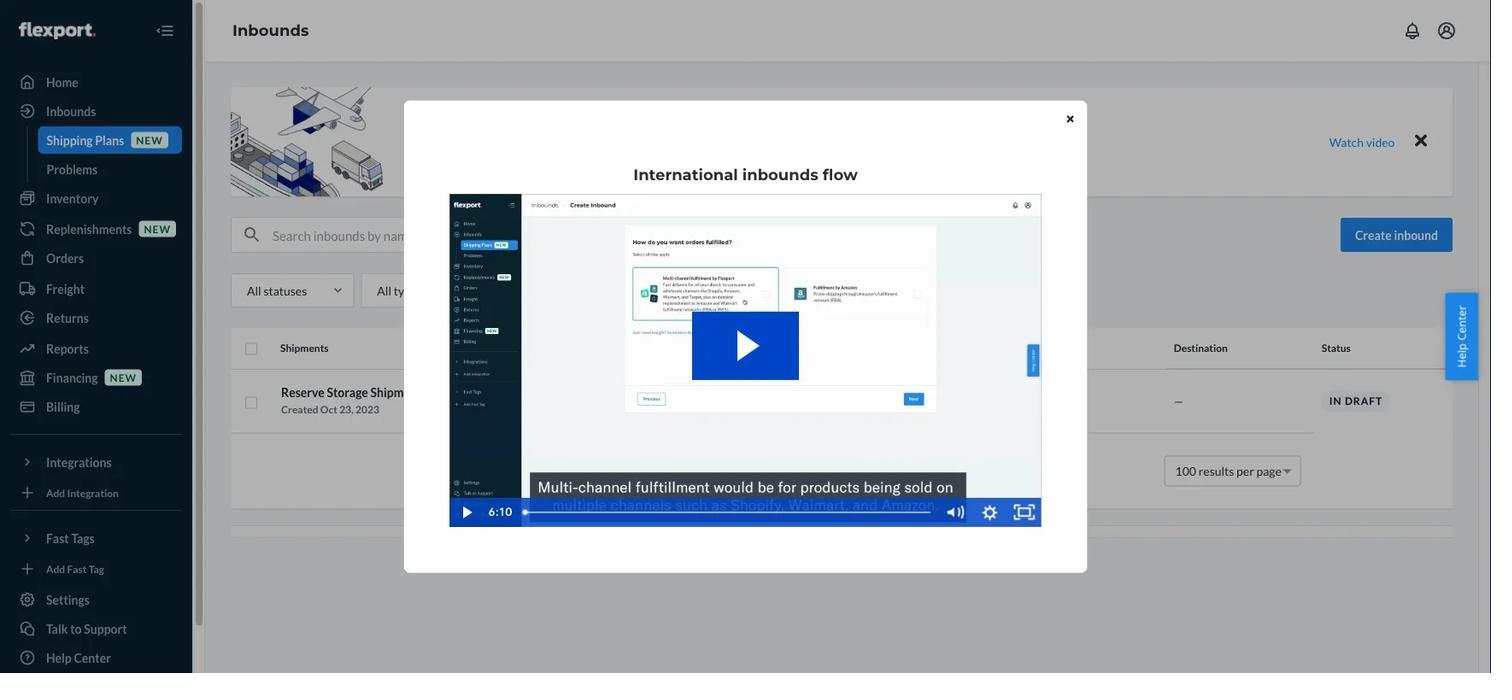 Task type: locate. For each thing, give the bounding box(es) containing it.
international inbounds flow
[[633, 165, 858, 184]]

video thumbnail image
[[450, 194, 1041, 527], [450, 194, 1041, 527]]

inbounds
[[742, 165, 819, 184]]

close image
[[1067, 114, 1074, 124]]

center
[[1454, 306, 1469, 341]]

video element
[[450, 194, 1041, 527]]

help
[[1454, 344, 1469, 368]]

flow
[[823, 165, 858, 184]]

help center button
[[1446, 293, 1478, 381]]



Task type: describe. For each thing, give the bounding box(es) containing it.
international inbounds flow dialog
[[404, 100, 1088, 573]]

international
[[633, 165, 738, 184]]

help center
[[1454, 306, 1469, 368]]



Task type: vqa. For each thing, say whether or not it's contained in the screenshot.
TAG
no



